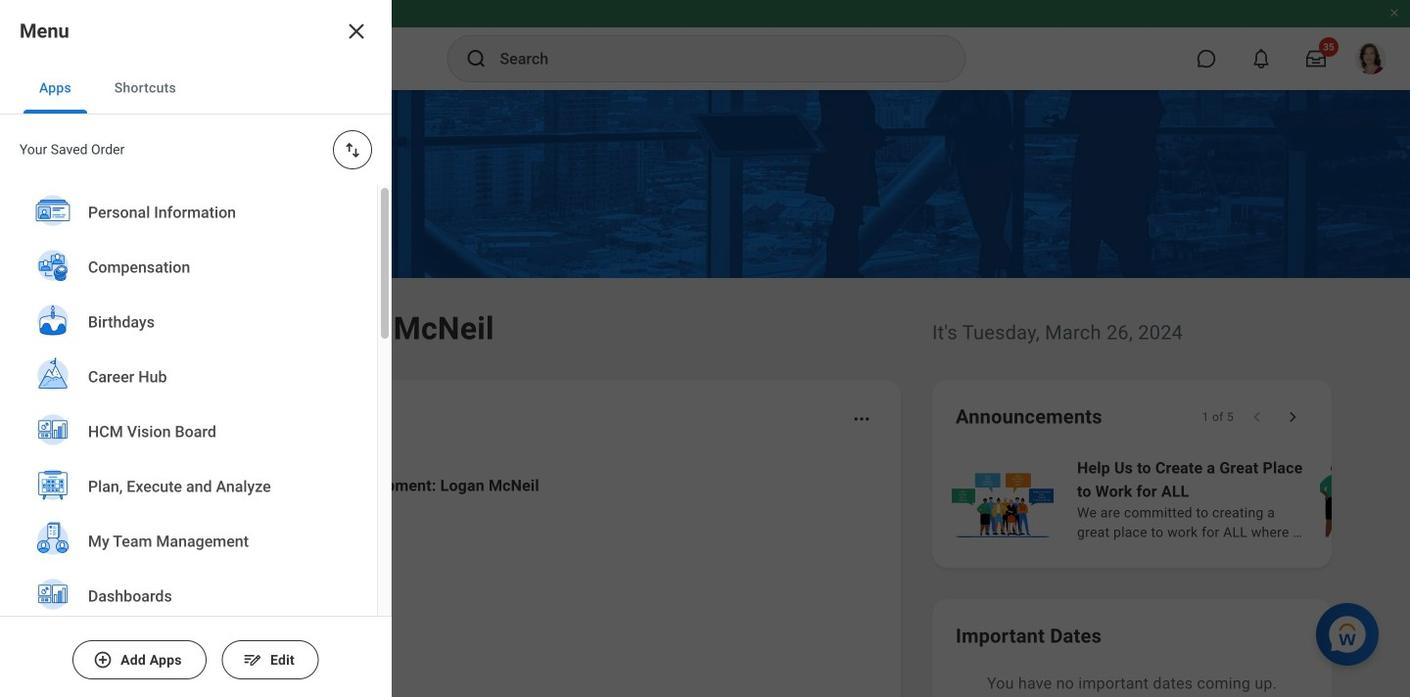 Task type: describe. For each thing, give the bounding box(es) containing it.
inbox image
[[130, 591, 160, 620]]

sort image
[[343, 140, 362, 160]]

search image
[[465, 47, 488, 71]]

chevron left small image
[[1248, 407, 1267, 427]]

profile logan mcneil element
[[1344, 37, 1399, 80]]

book open image
[[130, 671, 160, 697]]

inbox large image
[[1307, 49, 1326, 69]]

x image
[[345, 20, 368, 43]]

global navigation dialog
[[0, 0, 392, 697]]



Task type: vqa. For each thing, say whether or not it's contained in the screenshot.
Select to filter grid data icon
no



Task type: locate. For each thing, give the bounding box(es) containing it.
close environment banner image
[[1389, 7, 1401, 19]]

status
[[1202, 409, 1234, 425]]

list inside global navigation dialog
[[0, 185, 377, 697]]

banner
[[0, 0, 1410, 90]]

list
[[0, 185, 377, 697], [948, 454, 1410, 545], [102, 458, 878, 697]]

main content
[[0, 90, 1410, 697]]

plus circle image
[[93, 650, 113, 670]]

text edit image
[[243, 650, 262, 670]]

chevron right small image
[[1283, 407, 1303, 427]]

tab list
[[0, 63, 392, 115]]

notifications large image
[[1252, 49, 1271, 69]]



